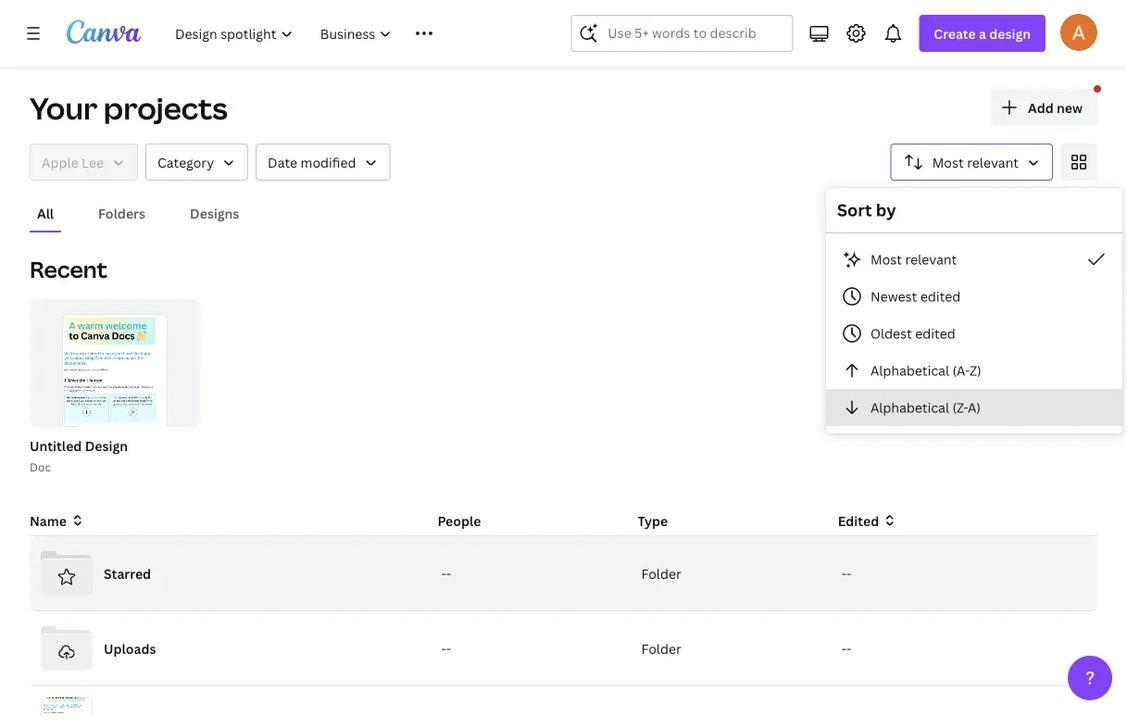 Task type: describe. For each thing, give the bounding box(es) containing it.
category
[[157, 153, 214, 171]]

add
[[1028, 99, 1054, 116]]

oldest
[[871, 325, 912, 342]]

Owner button
[[30, 144, 138, 181]]

name button
[[30, 510, 85, 531]]

name
[[30, 512, 67, 529]]

people
[[438, 512, 481, 529]]

by
[[876, 199, 896, 221]]

Category button
[[145, 144, 248, 181]]

alphabetical for alphabetical (a-z)
[[871, 362, 950, 379]]

a
[[979, 25, 987, 42]]

sort by
[[838, 199, 896, 221]]

create a design
[[934, 25, 1031, 42]]

all button
[[30, 195, 61, 231]]

folders button
[[91, 195, 153, 231]]

most inside sort by button
[[933, 153, 964, 171]]

designs
[[190, 204, 239, 222]]

Sort by button
[[891, 144, 1053, 181]]

date
[[268, 153, 298, 171]]

your projects
[[30, 88, 228, 128]]

sort by list box
[[826, 241, 1123, 426]]

most relevant inside button
[[871, 251, 957, 268]]

newest edited option
[[826, 278, 1123, 315]]

designs button
[[183, 195, 247, 231]]

starred
[[104, 565, 151, 582]]

z)
[[970, 362, 982, 379]]

apple lee image
[[1061, 14, 1098, 51]]

uploads
[[104, 640, 156, 657]]

a)
[[968, 399, 981, 416]]

untitled design button
[[30, 435, 128, 458]]

edited button
[[838, 510, 1024, 531]]

add new
[[1028, 99, 1083, 116]]

newest edited button
[[826, 278, 1123, 315]]

design
[[990, 25, 1031, 42]]

alphabetical (z-a)
[[871, 399, 981, 416]]

projects
[[104, 88, 228, 128]]

add new button
[[991, 89, 1098, 126]]

folder for starred
[[642, 565, 682, 582]]

Search search field
[[608, 16, 756, 51]]



Task type: vqa. For each thing, say whether or not it's contained in the screenshot.
the "Home" link at the left top of page
no



Task type: locate. For each thing, give the bounding box(es) containing it.
oldest edited button
[[826, 315, 1123, 352]]

doc
[[30, 459, 51, 474]]

most relevant button
[[826, 241, 1123, 278]]

folder
[[642, 565, 682, 582], [642, 640, 682, 657]]

most inside button
[[871, 251, 902, 268]]

most relevant
[[933, 153, 1019, 171], [871, 251, 957, 268]]

edited for newest edited
[[921, 288, 961, 305]]

0 vertical spatial folder
[[642, 565, 682, 582]]

type
[[638, 512, 668, 529]]

most relevant option
[[826, 241, 1123, 278]]

relevant up the newest edited
[[906, 251, 957, 268]]

newest edited
[[871, 288, 961, 305]]

edited up alphabetical (a-z)
[[916, 325, 956, 342]]

1 horizontal spatial relevant
[[967, 153, 1019, 171]]

newest
[[871, 288, 918, 305]]

apple
[[42, 153, 78, 171]]

date modified
[[268, 153, 356, 171]]

1 alphabetical from the top
[[871, 362, 950, 379]]

2 alphabetical from the top
[[871, 399, 950, 416]]

relevant
[[967, 153, 1019, 171], [906, 251, 957, 268]]

most relevant inside sort by button
[[933, 153, 1019, 171]]

alphabetical (a-z)
[[871, 362, 982, 379]]

0 vertical spatial most relevant
[[933, 153, 1019, 171]]

alphabetical (a-z) option
[[826, 352, 1123, 389]]

--
[[441, 565, 451, 582], [842, 565, 852, 582], [441, 640, 451, 657], [842, 640, 852, 657]]

edited up oldest edited
[[921, 288, 961, 305]]

Date modified button
[[256, 144, 391, 181]]

alphabetical (a-z) button
[[826, 352, 1123, 389]]

0 horizontal spatial relevant
[[906, 251, 957, 268]]

all
[[37, 204, 54, 222]]

alphabetical
[[871, 362, 950, 379], [871, 399, 950, 416]]

your
[[30, 88, 98, 128]]

edited
[[838, 512, 879, 529]]

1 vertical spatial folder
[[642, 640, 682, 657]]

folders
[[98, 204, 146, 222]]

alphabetical (z-a) button
[[826, 389, 1123, 426]]

1 vertical spatial relevant
[[906, 251, 957, 268]]

0 vertical spatial most
[[933, 153, 964, 171]]

1 vertical spatial most relevant
[[871, 251, 957, 268]]

alphabetical down alphabetical (a-z)
[[871, 399, 950, 416]]

relevant down add new dropdown button
[[967, 153, 1019, 171]]

top level navigation element
[[163, 15, 527, 52], [163, 15, 527, 52]]

edited
[[921, 288, 961, 305], [916, 325, 956, 342]]

most relevant up the newest edited
[[871, 251, 957, 268]]

oldest edited
[[871, 325, 956, 342]]

0 vertical spatial relevant
[[967, 153, 1019, 171]]

1 horizontal spatial most
[[933, 153, 964, 171]]

lee
[[81, 153, 104, 171]]

alphabetical (z-a) option
[[826, 389, 1123, 426]]

1 vertical spatial alphabetical
[[871, 399, 950, 416]]

folder for uploads
[[642, 640, 682, 657]]

(a-
[[953, 362, 970, 379]]

edited for oldest edited
[[916, 325, 956, 342]]

recent
[[30, 254, 107, 284]]

most relevant down add new dropdown button
[[933, 153, 1019, 171]]

0 vertical spatial alphabetical
[[871, 362, 950, 379]]

1 vertical spatial most
[[871, 251, 902, 268]]

alphabetical down oldest edited
[[871, 362, 950, 379]]

apple lee
[[42, 153, 104, 171]]

(z-
[[953, 399, 968, 416]]

0 horizontal spatial most
[[871, 251, 902, 268]]

1 folder from the top
[[642, 565, 682, 582]]

alphabetical inside alphabetical (z-a) button
[[871, 399, 950, 416]]

0 vertical spatial edited
[[921, 288, 961, 305]]

None search field
[[571, 15, 793, 52]]

modified
[[301, 153, 356, 171]]

new
[[1057, 99, 1083, 116]]

relevant inside button
[[906, 251, 957, 268]]

alphabetical for alphabetical (z-a)
[[871, 399, 950, 416]]

oldest edited option
[[826, 315, 1123, 352]]

untitled
[[30, 437, 82, 454]]

create a design button
[[919, 15, 1046, 52]]

relevant inside sort by button
[[967, 153, 1019, 171]]

most
[[933, 153, 964, 171], [871, 251, 902, 268]]

sort
[[838, 199, 872, 221]]

create
[[934, 25, 976, 42]]

design
[[85, 437, 128, 454]]

1 vertical spatial edited
[[916, 325, 956, 342]]

alphabetical inside alphabetical (a-z) button
[[871, 362, 950, 379]]

2 folder from the top
[[642, 640, 682, 657]]

-
[[441, 565, 446, 582], [446, 565, 451, 582], [842, 565, 847, 582], [847, 565, 852, 582], [441, 640, 446, 657], [446, 640, 451, 657], [842, 640, 847, 657], [847, 640, 852, 657]]

untitled design doc
[[30, 437, 128, 474]]



